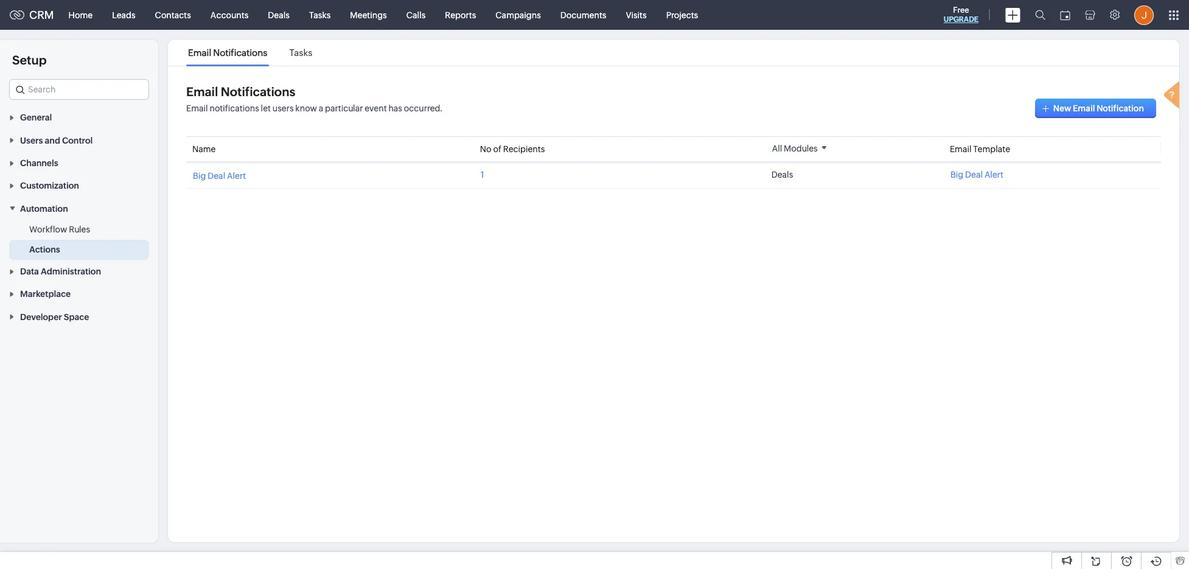 Task type: locate. For each thing, give the bounding box(es) containing it.
deal down the name
[[208, 171, 225, 181]]

let
[[261, 103, 271, 113]]

1 link
[[481, 170, 484, 180]]

home link
[[59, 0, 102, 30]]

email down contacts
[[188, 47, 211, 58]]

notifications inside list
[[213, 47, 267, 58]]

customization
[[20, 181, 79, 191]]

tasks down deals link
[[289, 47, 312, 58]]

workflow rules
[[29, 224, 90, 234]]

tasks link
[[299, 0, 340, 30], [287, 47, 314, 58]]

free
[[953, 5, 969, 15]]

big down the name
[[193, 171, 206, 181]]

alert
[[985, 170, 1004, 180], [227, 171, 246, 181]]

users
[[20, 136, 43, 145]]

big deal alert
[[951, 170, 1004, 180], [193, 171, 246, 181]]

big deal alert link
[[951, 170, 1154, 180], [193, 171, 246, 181]]

calls link
[[397, 0, 435, 30]]

automation
[[20, 204, 68, 213]]

customization button
[[0, 174, 158, 197]]

notifications inside email notifications new email notification
[[221, 85, 295, 99]]

home
[[69, 10, 93, 20]]

list
[[177, 40, 323, 66]]

notifications
[[213, 47, 267, 58], [221, 85, 295, 99]]

data
[[20, 267, 39, 276]]

of
[[493, 144, 501, 154]]

data administration
[[20, 267, 101, 276]]

0 vertical spatial tasks link
[[299, 0, 340, 30]]

notifications down the accounts link
[[213, 47, 267, 58]]

email notifications link
[[186, 47, 269, 58]]

developer space
[[20, 312, 89, 322]]

leads link
[[102, 0, 145, 30]]

developer
[[20, 312, 62, 322]]

notifications
[[210, 103, 259, 113]]

big deal alert down the name
[[193, 171, 246, 181]]

create menu image
[[1005, 8, 1021, 22]]

email left the template
[[950, 144, 972, 154]]

email for email template
[[950, 144, 972, 154]]

1 vertical spatial notifications
[[221, 85, 295, 99]]

automation button
[[0, 197, 158, 220]]

campaigns link
[[486, 0, 551, 30]]

tasks link left meetings
[[299, 0, 340, 30]]

1 vertical spatial deals
[[771, 170, 793, 180]]

email up notifications on the left top of the page
[[186, 85, 218, 99]]

1 horizontal spatial deals
[[771, 170, 793, 180]]

visits
[[626, 10, 647, 20]]

new email notification button
[[1035, 99, 1156, 118]]

deals down all at the right top
[[771, 170, 793, 180]]

email left notifications on the left top of the page
[[186, 103, 208, 113]]

documents
[[560, 10, 606, 20]]

deals link
[[258, 0, 299, 30]]

notifications up 'let'
[[221, 85, 295, 99]]

control
[[62, 136, 93, 145]]

search element
[[1028, 0, 1053, 30]]

name
[[192, 144, 216, 154]]

tasks right deals link
[[309, 10, 331, 20]]

reports
[[445, 10, 476, 20]]

1 vertical spatial tasks link
[[287, 47, 314, 58]]

calendar image
[[1060, 10, 1070, 20]]

accounts
[[210, 10, 248, 20]]

1 horizontal spatial big deal alert link
[[951, 170, 1154, 180]]

deal down email template
[[965, 170, 983, 180]]

list containing email notifications
[[177, 40, 323, 66]]

0 vertical spatial notifications
[[213, 47, 267, 58]]

email
[[188, 47, 211, 58], [186, 85, 218, 99], [186, 103, 208, 113], [1073, 103, 1095, 113], [950, 144, 972, 154]]

documents link
[[551, 0, 616, 30]]

meetings
[[350, 10, 387, 20]]

Search text field
[[10, 80, 148, 99]]

deal
[[965, 170, 983, 180], [208, 171, 225, 181]]

tasks link down deals link
[[287, 47, 314, 58]]

email notifications
[[188, 47, 267, 58]]

no of recipients
[[480, 144, 545, 154]]

1 vertical spatial tasks
[[289, 47, 312, 58]]

big down email template
[[951, 170, 964, 180]]

email for email notifications let users know a particular event has occurred.
[[186, 103, 208, 113]]

big deal alert down email template
[[951, 170, 1004, 180]]

0 vertical spatial deals
[[268, 10, 290, 20]]

channels
[[20, 158, 58, 168]]

actions
[[29, 244, 60, 254]]

email for email notifications new email notification
[[186, 85, 218, 99]]

contacts link
[[145, 0, 201, 30]]

space
[[64, 312, 89, 322]]

0 horizontal spatial big deal alert
[[193, 171, 246, 181]]

0 horizontal spatial deals
[[268, 10, 290, 20]]

create menu element
[[998, 0, 1028, 30]]

users and control
[[20, 136, 93, 145]]

None field
[[9, 79, 149, 100]]

has
[[388, 103, 402, 113]]

profile element
[[1127, 0, 1161, 30]]

deals right accounts
[[268, 10, 290, 20]]

notifications for email notifications
[[213, 47, 267, 58]]

tasks
[[309, 10, 331, 20], [289, 47, 312, 58]]

big
[[951, 170, 964, 180], [193, 171, 206, 181]]

deals
[[268, 10, 290, 20], [771, 170, 793, 180]]



Task type: vqa. For each thing, say whether or not it's contained in the screenshot.
the right organization.
no



Task type: describe. For each thing, give the bounding box(es) containing it.
a
[[319, 103, 323, 113]]

0 horizontal spatial alert
[[227, 171, 246, 181]]

free upgrade
[[944, 5, 979, 24]]

users and control button
[[0, 129, 158, 151]]

leads
[[112, 10, 135, 20]]

recipients
[[503, 144, 545, 154]]

0 horizontal spatial big deal alert link
[[193, 171, 246, 181]]

automation region
[[0, 220, 158, 260]]

workflow
[[29, 224, 67, 234]]

accounts link
[[201, 0, 258, 30]]

1 horizontal spatial deal
[[965, 170, 983, 180]]

0 vertical spatial tasks
[[309, 10, 331, 20]]

and
[[45, 136, 60, 145]]

actions link
[[29, 243, 60, 255]]

data administration button
[[0, 260, 158, 282]]

tasks inside list
[[289, 47, 312, 58]]

meetings link
[[340, 0, 397, 30]]

developer space button
[[0, 305, 158, 328]]

administration
[[41, 267, 101, 276]]

upgrade
[[944, 15, 979, 24]]

know
[[295, 103, 317, 113]]

event
[[365, 103, 387, 113]]

email for email notifications
[[188, 47, 211, 58]]

particular
[[325, 103, 363, 113]]

reports link
[[435, 0, 486, 30]]

email right new
[[1073, 103, 1095, 113]]

all modules
[[772, 144, 818, 153]]

no
[[480, 144, 491, 154]]

projects link
[[656, 0, 708, 30]]

template
[[973, 144, 1010, 154]]

calls
[[406, 10, 426, 20]]

notification
[[1097, 103, 1144, 113]]

1 horizontal spatial big
[[951, 170, 964, 180]]

general
[[20, 113, 52, 123]]

search image
[[1035, 10, 1046, 20]]

general button
[[0, 106, 158, 129]]

1 horizontal spatial big deal alert
[[951, 170, 1004, 180]]

all
[[772, 144, 782, 153]]

modules
[[784, 144, 818, 153]]

email template
[[950, 144, 1010, 154]]

crm link
[[10, 9, 54, 21]]

1 horizontal spatial alert
[[985, 170, 1004, 180]]

email notifications let users know a particular event has occurred.
[[186, 103, 442, 113]]

new
[[1053, 103, 1071, 113]]

users
[[273, 103, 294, 113]]

visits link
[[616, 0, 656, 30]]

rules
[[69, 224, 90, 234]]

notifications for email notifications new email notification
[[221, 85, 295, 99]]

workflow rules link
[[29, 223, 90, 235]]

projects
[[666, 10, 698, 20]]

setup
[[12, 53, 47, 67]]

email notifications new email notification
[[186, 85, 1144, 113]]

occurred.
[[404, 103, 442, 113]]

tasks link inside list
[[287, 47, 314, 58]]

0 horizontal spatial big
[[193, 171, 206, 181]]

campaigns
[[496, 10, 541, 20]]

marketplace
[[20, 289, 71, 299]]

profile image
[[1134, 5, 1154, 25]]

All Modules field
[[768, 142, 831, 154]]

marketplace button
[[0, 282, 158, 305]]

1
[[481, 170, 484, 180]]

crm
[[29, 9, 54, 21]]

0 horizontal spatial deal
[[208, 171, 225, 181]]

channels button
[[0, 151, 158, 174]]

contacts
[[155, 10, 191, 20]]



